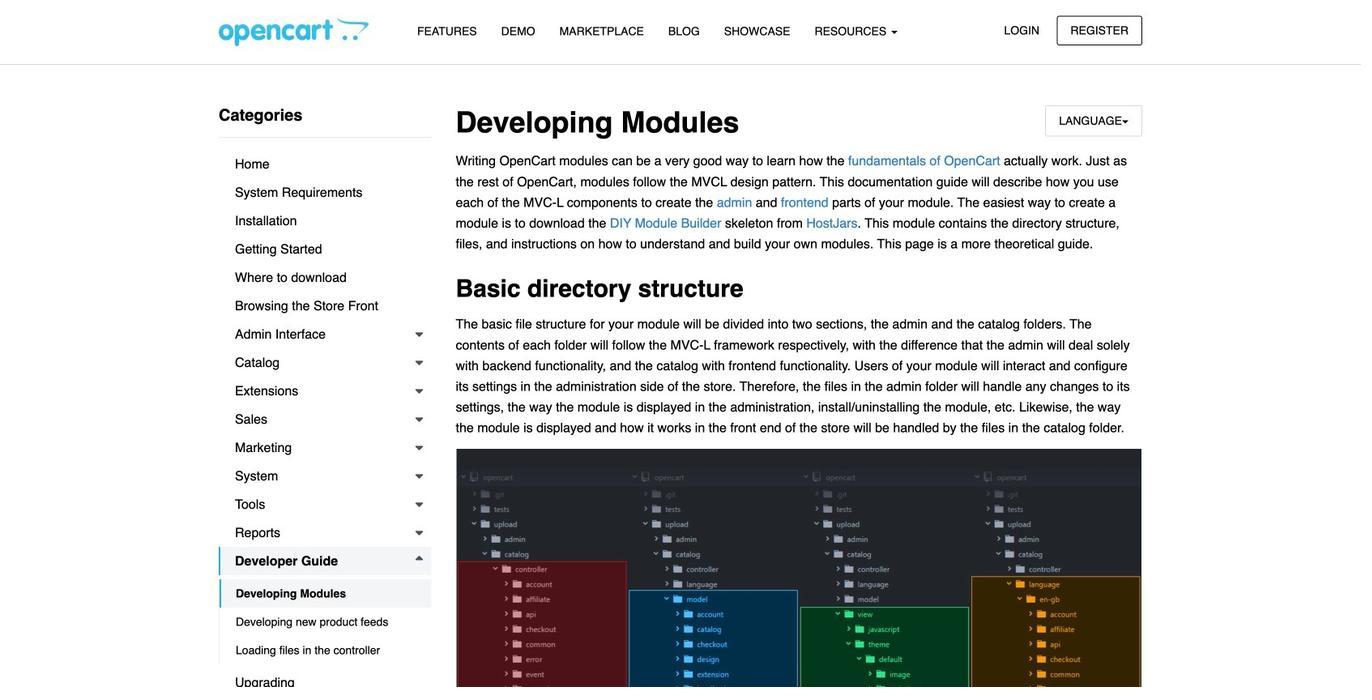 Task type: vqa. For each thing, say whether or not it's contained in the screenshot.
a inside the The screenshot below is the result of saving the edited Delivery Information. A customer can access this page from the footer of any page in the store front by clicking "Delivery Information". There is an option in the Data tab above to remove a link to this page from the footer.
no



Task type: describe. For each thing, give the bounding box(es) containing it.
file struct image
[[456, 448, 1142, 687]]

opencart - open source shopping cart solution image
[[219, 17, 369, 46]]



